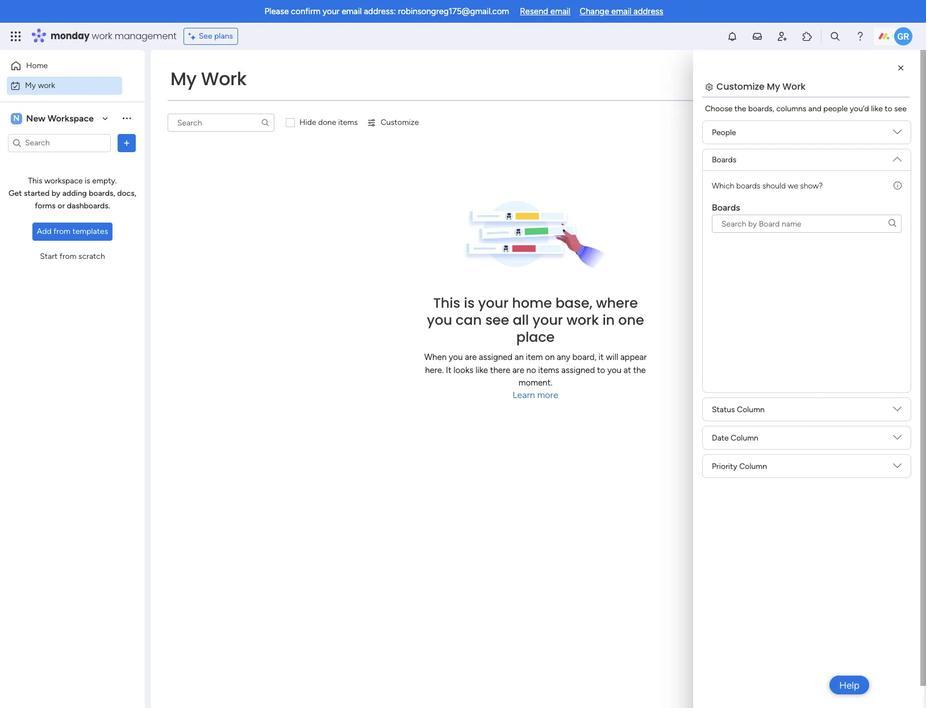 Task type: describe. For each thing, give the bounding box(es) containing it.
will
[[606, 353, 619, 363]]

my work button
[[7, 76, 122, 95]]

hide
[[300, 118, 316, 127]]

which boards should we show?
[[712, 181, 823, 191]]

inbox image
[[752, 31, 764, 42]]

choose
[[706, 104, 733, 114]]

priority column
[[712, 462, 768, 472]]

boards inside heading
[[712, 202, 741, 213]]

add from templates button
[[32, 223, 113, 241]]

all
[[513, 311, 529, 330]]

please confirm your email address: robinsongreg175@gmail.com
[[265, 6, 509, 16]]

on
[[545, 353, 555, 363]]

in
[[603, 311, 615, 330]]

can
[[456, 311, 482, 330]]

forms
[[35, 201, 56, 211]]

one
[[619, 311, 644, 330]]

search image
[[261, 118, 270, 127]]

templates
[[72, 227, 108, 237]]

customize my work
[[717, 80, 806, 93]]

from for add
[[53, 227, 70, 237]]

choose the boards, columns and people you'd like to see
[[706, 104, 907, 114]]

customize for customize my work
[[717, 80, 765, 93]]

it
[[446, 365, 452, 376]]

more
[[538, 390, 559, 401]]

address
[[634, 6, 664, 16]]

docs,
[[117, 189, 136, 198]]

column for priority column
[[740, 462, 768, 472]]

work inside this is your home base, where you can see all your work in one place when you are assigned an item on any board, it will appear here. it looks like there are no items assigned to you at the moment. learn more
[[567, 311, 599, 330]]

boards
[[737, 181, 761, 191]]

items inside this is your home base, where you can see all your work in one place when you are assigned an item on any board, it will appear here. it looks like there are no items assigned to you at the moment. learn more
[[539, 365, 560, 376]]

is inside this is your home base, where you can see all your work in one place when you are assigned an item on any board, it will appear here. it looks like there are no items assigned to you at the moment. learn more
[[464, 294, 475, 313]]

base,
[[556, 294, 593, 313]]

email for change email address
[[612, 6, 632, 16]]

this workspace is empty. get started by adding boards, docs, forms or dashboards.
[[9, 176, 136, 211]]

place
[[517, 328, 555, 347]]

2 horizontal spatial your
[[533, 311, 563, 330]]

confirm
[[291, 6, 321, 16]]

notifications image
[[727, 31, 739, 42]]

date column
[[712, 434, 759, 443]]

see plans
[[199, 31, 233, 41]]

select product image
[[10, 31, 22, 42]]

it
[[599, 353, 604, 363]]

new
[[26, 113, 45, 124]]

learn
[[513, 390, 535, 401]]

dapulse dropdown down arrow image for priority column
[[894, 462, 902, 475]]

change email address link
[[580, 6, 664, 16]]

0 horizontal spatial work
[[201, 66, 247, 92]]

my work
[[25, 80, 55, 90]]

people
[[824, 104, 848, 114]]

your for email
[[323, 6, 340, 16]]

this for you
[[433, 294, 461, 313]]

workspace selection element
[[11, 112, 96, 125]]

workspace
[[48, 113, 94, 124]]

home
[[512, 294, 552, 313]]

help
[[840, 680, 860, 692]]

0 horizontal spatial are
[[465, 353, 477, 363]]

priority
[[712, 462, 738, 472]]

you'd
[[850, 104, 870, 114]]

any
[[557, 353, 571, 363]]

dapulse dropdown down arrow image
[[894, 151, 902, 163]]

customize for customize
[[381, 118, 419, 127]]

date
[[712, 434, 729, 443]]

should
[[763, 181, 786, 191]]

invite members image
[[777, 31, 789, 42]]

1 horizontal spatial the
[[735, 104, 747, 114]]

work inside main content
[[783, 80, 806, 93]]

see plans button
[[183, 28, 238, 45]]

boards, inside this workspace is empty. get started by adding boards, docs, forms or dashboards.
[[89, 189, 115, 198]]

no
[[527, 365, 536, 376]]

this is your home base, where you can see all your work in one place main content
[[151, 50, 921, 709]]

and
[[809, 104, 822, 114]]

resend email link
[[520, 6, 571, 16]]

item
[[526, 353, 543, 363]]

dapulse dropdown down arrow image for people
[[894, 128, 902, 141]]

done
[[318, 118, 336, 127]]

start
[[40, 252, 58, 262]]

Search by Board name search field
[[712, 215, 902, 233]]

columns
[[777, 104, 807, 114]]

1 vertical spatial you
[[449, 353, 463, 363]]

new workspace
[[26, 113, 94, 124]]

looks
[[454, 365, 474, 376]]

empty.
[[92, 176, 117, 186]]

my for my work
[[171, 66, 197, 92]]

boards heading
[[712, 201, 898, 215]]

greg robinson image
[[895, 27, 913, 45]]

workspace image
[[11, 112, 22, 125]]

this for by
[[28, 176, 42, 186]]

see
[[199, 31, 212, 41]]

or
[[58, 201, 65, 211]]

started
[[24, 189, 50, 198]]

workspace
[[44, 176, 83, 186]]

1 email from the left
[[342, 6, 362, 16]]

0 vertical spatial assigned
[[479, 353, 513, 363]]

dapulse dropdown down arrow image for date column
[[894, 434, 902, 447]]

Filter dashboard by text search field
[[168, 114, 275, 132]]



Task type: vqa. For each thing, say whether or not it's contained in the screenshot.
bottommost Add email here email field
no



Task type: locate. For each thing, give the bounding box(es) containing it.
please
[[265, 6, 289, 16]]

customize
[[717, 80, 765, 93], [381, 118, 419, 127]]

my work
[[171, 66, 247, 92]]

column for date column
[[731, 434, 759, 443]]

2 horizontal spatial email
[[612, 6, 632, 16]]

moment.
[[519, 378, 553, 388]]

0 horizontal spatial email
[[342, 6, 362, 16]]

see
[[895, 104, 907, 114], [486, 311, 510, 330]]

email right resend
[[551, 6, 571, 16]]

the inside this is your home base, where you can see all your work in one place when you are assigned an item on any board, it will appear here. it looks like there are no items assigned to you at the moment. learn more
[[634, 365, 646, 376]]

0 vertical spatial the
[[735, 104, 747, 114]]

1 vertical spatial like
[[476, 365, 488, 376]]

you left can
[[427, 311, 452, 330]]

1 horizontal spatial my
[[171, 66, 197, 92]]

email
[[342, 6, 362, 16], [551, 6, 571, 16], [612, 6, 632, 16]]

add from templates
[[37, 227, 108, 237]]

my down see plans button
[[171, 66, 197, 92]]

we
[[788, 181, 799, 191]]

0 vertical spatial boards,
[[749, 104, 775, 114]]

0 vertical spatial from
[[53, 227, 70, 237]]

is left the all
[[464, 294, 475, 313]]

1 vertical spatial items
[[539, 365, 560, 376]]

dapulse dropdown down arrow image for status column
[[894, 406, 902, 418]]

work up columns
[[783, 80, 806, 93]]

4 dapulse dropdown down arrow image from the top
[[894, 462, 902, 475]]

0 vertical spatial are
[[465, 353, 477, 363]]

status column
[[712, 405, 765, 415]]

1 vertical spatial see
[[486, 311, 510, 330]]

1 vertical spatial work
[[38, 80, 55, 90]]

n
[[13, 113, 20, 123]]

to
[[885, 104, 893, 114], [598, 365, 606, 376]]

see inside this is your home base, where you can see all your work in one place when you are assigned an item on any board, it will appear here. it looks like there are no items assigned to you at the moment. learn more
[[486, 311, 510, 330]]

customize button
[[363, 114, 424, 132]]

are up looks
[[465, 353, 477, 363]]

monday work management
[[51, 30, 177, 43]]

0 horizontal spatial like
[[476, 365, 488, 376]]

home
[[26, 61, 48, 70]]

0 horizontal spatial is
[[85, 176, 90, 186]]

search image
[[889, 220, 897, 228]]

items
[[338, 118, 358, 127], [539, 365, 560, 376]]

my
[[171, 66, 197, 92], [767, 80, 781, 93], [25, 80, 36, 90]]

boards element
[[712, 238, 902, 379]]

the right choose
[[735, 104, 747, 114]]

adding
[[62, 189, 87, 198]]

change
[[580, 6, 610, 16]]

scratch
[[79, 252, 105, 262]]

your right confirm
[[323, 6, 340, 16]]

0 horizontal spatial this
[[28, 176, 42, 186]]

1 vertical spatial to
[[598, 365, 606, 376]]

1 horizontal spatial your
[[478, 294, 509, 313]]

customize inside 'button'
[[381, 118, 419, 127]]

management
[[115, 30, 177, 43]]

column right status
[[737, 405, 765, 415]]

v2 info image
[[894, 180, 902, 192]]

to inside this is your home base, where you can see all your work in one place when you are assigned an item on any board, it will appear here. it looks like there are no items assigned to you at the moment. learn more
[[598, 365, 606, 376]]

1 vertical spatial are
[[513, 365, 525, 376]]

1 horizontal spatial items
[[539, 365, 560, 376]]

from
[[53, 227, 70, 237], [60, 252, 77, 262]]

my for my work
[[25, 80, 36, 90]]

boards,
[[749, 104, 775, 114], [89, 189, 115, 198]]

robinsongreg175@gmail.com
[[398, 6, 509, 16]]

2 dapulse dropdown down arrow image from the top
[[894, 406, 902, 418]]

0 vertical spatial you
[[427, 311, 452, 330]]

1 vertical spatial assigned
[[562, 365, 595, 376]]

0 vertical spatial column
[[737, 405, 765, 415]]

assigned
[[479, 353, 513, 363], [562, 365, 595, 376]]

to right you'd
[[885, 104, 893, 114]]

items down on
[[539, 365, 560, 376]]

like
[[872, 104, 883, 114], [476, 365, 488, 376]]

help button
[[830, 677, 870, 695]]

0 vertical spatial boards
[[712, 155, 737, 165]]

0 vertical spatial this
[[28, 176, 42, 186]]

1 horizontal spatial is
[[464, 294, 475, 313]]

work for my
[[38, 80, 55, 90]]

0 vertical spatial to
[[885, 104, 893, 114]]

start from scratch
[[40, 252, 105, 262]]

0 vertical spatial items
[[338, 118, 358, 127]]

you
[[427, 311, 452, 330], [449, 353, 463, 363], [608, 365, 622, 376]]

1 dapulse dropdown down arrow image from the top
[[894, 128, 902, 141]]

get
[[9, 189, 22, 198]]

0 horizontal spatial to
[[598, 365, 606, 376]]

change email address
[[580, 6, 664, 16]]

like right you'd
[[872, 104, 883, 114]]

are down an
[[513, 365, 525, 376]]

boards, down customize my work
[[749, 104, 775, 114]]

column right priority
[[740, 462, 768, 472]]

boards down which
[[712, 202, 741, 213]]

here.
[[425, 365, 444, 376]]

this
[[28, 176, 42, 186], [433, 294, 461, 313]]

options image
[[121, 137, 132, 149]]

email for resend email
[[551, 6, 571, 16]]

0 horizontal spatial your
[[323, 6, 340, 16]]

column for status column
[[737, 405, 765, 415]]

you left at
[[608, 365, 622, 376]]

like inside this is your home base, where you can see all your work in one place when you are assigned an item on any board, it will appear here. it looks like there are no items assigned to you at the moment. learn more
[[476, 365, 488, 376]]

boards
[[712, 155, 737, 165], [712, 202, 741, 213]]

this inside this is your home base, where you can see all your work in one place when you are assigned an item on any board, it will appear here. it looks like there are no items assigned to you at the moment. learn more
[[433, 294, 461, 313]]

this is your home base, where you can see all your work in one place when you are assigned an item on any board, it will appear here. it looks like there are no items assigned to you at the moment. learn more
[[425, 294, 647, 401]]

1 horizontal spatial are
[[513, 365, 525, 376]]

my up columns
[[767, 80, 781, 93]]

None search field
[[712, 215, 902, 233]]

when
[[425, 353, 447, 363]]

1 horizontal spatial email
[[551, 6, 571, 16]]

like right looks
[[476, 365, 488, 376]]

assigned up the there
[[479, 353, 513, 363]]

1 vertical spatial this
[[433, 294, 461, 313]]

boards, inside this is your home base, where you can see all your work in one place main content
[[749, 104, 775, 114]]

is left empty.
[[85, 176, 90, 186]]

0 vertical spatial work
[[92, 30, 112, 43]]

at
[[624, 365, 632, 376]]

you up the it
[[449, 353, 463, 363]]

from for start
[[60, 252, 77, 262]]

from right add
[[53, 227, 70, 237]]

work for monday
[[92, 30, 112, 43]]

1 horizontal spatial boards,
[[749, 104, 775, 114]]

work right monday
[[92, 30, 112, 43]]

email left address:
[[342, 6, 362, 16]]

2 vertical spatial you
[[608, 365, 622, 376]]

1 horizontal spatial assigned
[[562, 365, 595, 376]]

0 horizontal spatial customize
[[381, 118, 419, 127]]

which
[[712, 181, 735, 191]]

column right date
[[731, 434, 759, 443]]

my inside button
[[25, 80, 36, 90]]

plans
[[214, 31, 233, 41]]

0 horizontal spatial boards,
[[89, 189, 115, 198]]

your
[[323, 6, 340, 16], [478, 294, 509, 313], [533, 311, 563, 330]]

0 horizontal spatial my
[[25, 80, 36, 90]]

people
[[712, 128, 737, 137]]

2 boards from the top
[[712, 202, 741, 213]]

this up "started"
[[28, 176, 42, 186]]

dapulse dropdown down arrow image
[[894, 128, 902, 141], [894, 406, 902, 418], [894, 434, 902, 447], [894, 462, 902, 475]]

see left the all
[[486, 311, 510, 330]]

resend
[[520, 6, 549, 16]]

boards up which
[[712, 155, 737, 165]]

your for home
[[478, 294, 509, 313]]

1 vertical spatial from
[[60, 252, 77, 262]]

monday
[[51, 30, 90, 43]]

there
[[490, 365, 511, 376]]

dashboards.
[[67, 201, 110, 211]]

0 horizontal spatial the
[[634, 365, 646, 376]]

0 horizontal spatial see
[[486, 311, 510, 330]]

Search in workspace field
[[24, 136, 95, 150]]

3 dapulse dropdown down arrow image from the top
[[894, 434, 902, 447]]

is inside this workspace is empty. get started by adding boards, docs, forms or dashboards.
[[85, 176, 90, 186]]

0 horizontal spatial items
[[338, 118, 358, 127]]

1 horizontal spatial see
[[895, 104, 907, 114]]

0 vertical spatial is
[[85, 176, 90, 186]]

0 horizontal spatial work
[[38, 80, 55, 90]]

the right at
[[634, 365, 646, 376]]

status
[[712, 405, 735, 415]]

boards, down empty.
[[89, 189, 115, 198]]

work
[[92, 30, 112, 43], [38, 80, 55, 90], [567, 311, 599, 330]]

1 horizontal spatial customize
[[717, 80, 765, 93]]

1 horizontal spatial work
[[783, 80, 806, 93]]

1 horizontal spatial to
[[885, 104, 893, 114]]

where
[[596, 294, 638, 313]]

1 vertical spatial column
[[731, 434, 759, 443]]

board,
[[573, 353, 597, 363]]

welcome to my work feature image image
[[464, 201, 608, 271]]

column
[[737, 405, 765, 415], [731, 434, 759, 443], [740, 462, 768, 472]]

work inside button
[[38, 80, 55, 90]]

1 vertical spatial the
[[634, 365, 646, 376]]

home button
[[7, 57, 122, 75]]

search everything image
[[830, 31, 841, 42]]

start from scratch button
[[35, 248, 110, 266]]

hide done items
[[300, 118, 358, 127]]

1 horizontal spatial this
[[433, 294, 461, 313]]

your right the all
[[533, 311, 563, 330]]

apps image
[[802, 31, 814, 42]]

work down home
[[38, 80, 55, 90]]

your left the all
[[478, 294, 509, 313]]

the
[[735, 104, 747, 114], [634, 365, 646, 376]]

2 horizontal spatial my
[[767, 80, 781, 93]]

my inside this is your home base, where you can see all your work in one place main content
[[767, 80, 781, 93]]

none search field inside this is your home base, where you can see all your work in one place main content
[[168, 114, 275, 132]]

an
[[515, 353, 524, 363]]

help image
[[855, 31, 866, 42]]

None search field
[[168, 114, 275, 132]]

1 vertical spatial is
[[464, 294, 475, 313]]

add
[[37, 227, 52, 237]]

address:
[[364, 6, 396, 16]]

workspace options image
[[121, 113, 132, 124]]

1 vertical spatial boards
[[712, 202, 741, 213]]

show?
[[801, 181, 823, 191]]

0 vertical spatial see
[[895, 104, 907, 114]]

work down plans
[[201, 66, 247, 92]]

1 vertical spatial customize
[[381, 118, 419, 127]]

0 vertical spatial customize
[[717, 80, 765, 93]]

3 email from the left
[[612, 6, 632, 16]]

email right change
[[612, 6, 632, 16]]

1 boards from the top
[[712, 155, 737, 165]]

to down it
[[598, 365, 606, 376]]

0 horizontal spatial assigned
[[479, 353, 513, 363]]

by
[[52, 189, 60, 198]]

2 vertical spatial work
[[567, 311, 599, 330]]

this inside this workspace is empty. get started by adding boards, docs, forms or dashboards.
[[28, 176, 42, 186]]

items right the done
[[338, 118, 358, 127]]

2 vertical spatial column
[[740, 462, 768, 472]]

from right start
[[60, 252, 77, 262]]

1 horizontal spatial work
[[92, 30, 112, 43]]

appear
[[621, 353, 647, 363]]

0 vertical spatial like
[[872, 104, 883, 114]]

assigned down board,
[[562, 365, 595, 376]]

resend email
[[520, 6, 571, 16]]

learn more link
[[513, 390, 559, 401]]

1 horizontal spatial like
[[872, 104, 883, 114]]

1 vertical spatial boards,
[[89, 189, 115, 198]]

2 horizontal spatial work
[[567, 311, 599, 330]]

work left in
[[567, 311, 599, 330]]

this up when
[[433, 294, 461, 313]]

see right you'd
[[895, 104, 907, 114]]

my down home
[[25, 80, 36, 90]]

2 email from the left
[[551, 6, 571, 16]]



